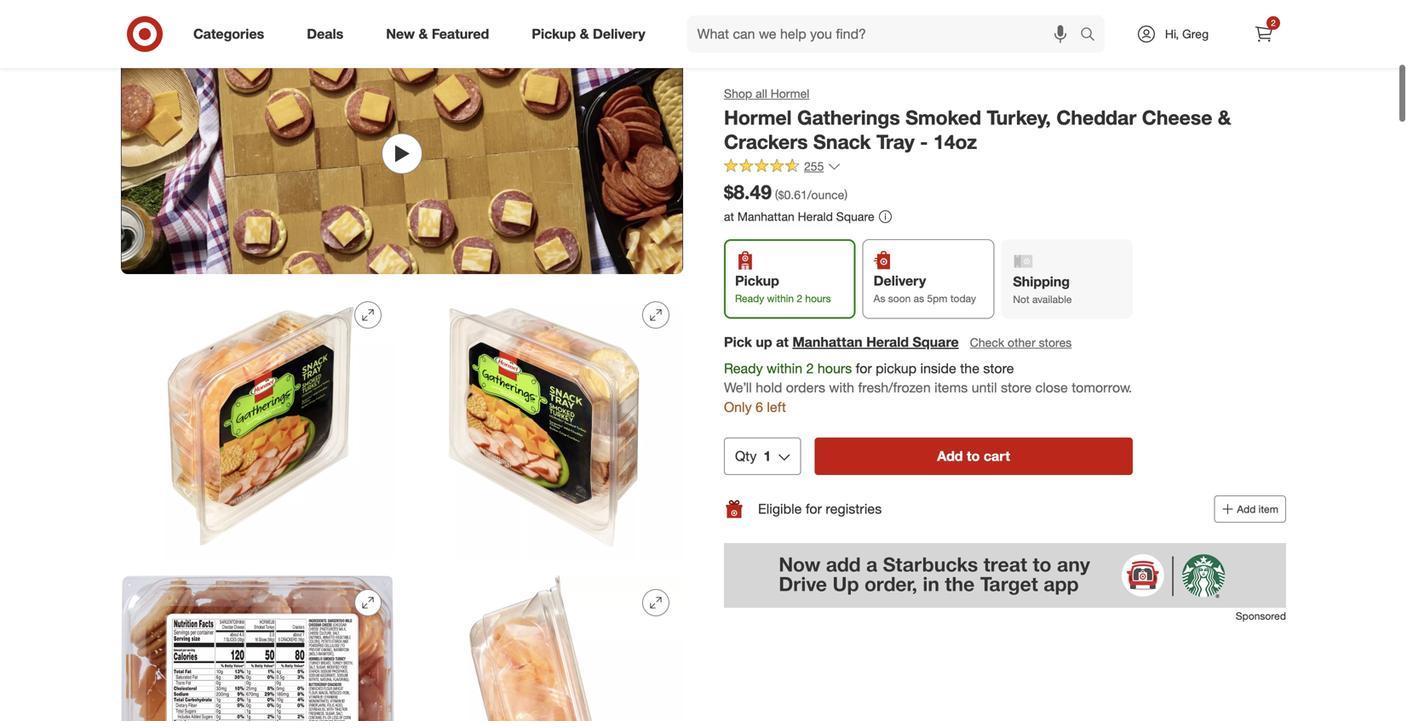 Task type: vqa. For each thing, say whether or not it's contained in the screenshot.
5pm
yes



Task type: locate. For each thing, give the bounding box(es) containing it.
0 horizontal spatial pickup
[[532, 26, 576, 42]]

stores
[[1039, 335, 1072, 350]]

at
[[724, 209, 734, 224], [776, 334, 789, 350]]

crackers
[[724, 130, 808, 154]]

ready up pick
[[735, 292, 764, 305]]

add for add item
[[1237, 503, 1256, 516]]

within up hold
[[767, 360, 803, 377]]

manhattan herald square button
[[793, 333, 959, 352]]

store
[[984, 360, 1014, 377], [1001, 380, 1032, 396]]

2 inside ready within 2 hours for pickup inside the store we'll hold orders with fresh/frozen items until store close tomorrow. only 6 left
[[807, 360, 814, 377]]

gatherings
[[798, 106, 900, 130]]

snack
[[814, 130, 871, 154]]

pickup inside pickup ready within 2 hours
[[735, 273, 780, 289]]

1 vertical spatial ready
[[724, 360, 763, 377]]

pickup
[[532, 26, 576, 42], [735, 273, 780, 289]]

1 horizontal spatial herald
[[867, 334, 909, 350]]

left
[[767, 399, 786, 416]]

ready within 2 hours for pickup inside the store we'll hold orders with fresh/frozen items until store close tomorrow. only 6 left
[[724, 360, 1133, 416]]

1 horizontal spatial add
[[1237, 503, 1256, 516]]

1 vertical spatial for
[[806, 501, 822, 518]]

pick
[[724, 334, 752, 350]]

-
[[920, 130, 928, 154]]

2 inside pickup ready within 2 hours
[[797, 292, 803, 305]]

)
[[845, 187, 848, 202]]

hormel
[[771, 86, 810, 101], [724, 106, 792, 130]]

hormel right all
[[771, 86, 810, 101]]

only
[[724, 399, 752, 416]]

1 horizontal spatial pickup
[[735, 273, 780, 289]]

manhattan up with
[[793, 334, 863, 350]]

(
[[775, 187, 779, 202]]

for right 'eligible'
[[806, 501, 822, 518]]

greg
[[1183, 26, 1209, 41]]

0 vertical spatial delivery
[[593, 26, 646, 42]]

& for pickup
[[580, 26, 589, 42]]

0 vertical spatial at
[[724, 209, 734, 224]]

shop all hormel hormel gatherings smoked turkey, cheddar cheese & crackers snack tray - 14oz
[[724, 86, 1232, 154]]

14oz
[[934, 130, 977, 154]]

add left the item
[[1237, 503, 1256, 516]]

2 horizontal spatial 2
[[1271, 17, 1276, 28]]

hours up pick up at manhattan herald square
[[806, 292, 831, 305]]

0 horizontal spatial add
[[937, 448, 963, 465]]

available
[[1033, 293, 1072, 306]]

&
[[419, 26, 428, 42], [580, 26, 589, 42], [1218, 106, 1232, 130]]

1 vertical spatial square
[[913, 334, 959, 350]]

1 horizontal spatial &
[[580, 26, 589, 42]]

/ounce
[[808, 187, 845, 202]]

2 up pick up at manhattan herald square
[[797, 292, 803, 305]]

0 horizontal spatial herald
[[798, 209, 833, 224]]

0 vertical spatial hours
[[806, 292, 831, 305]]

other
[[1008, 335, 1036, 350]]

qty
[[735, 448, 757, 465]]

ready inside pickup ready within 2 hours
[[735, 292, 764, 305]]

1 vertical spatial add
[[1237, 503, 1256, 516]]

within inside ready within 2 hours for pickup inside the store we'll hold orders with fresh/frozen items until store close tomorrow. only 6 left
[[767, 360, 803, 377]]

shipping not available
[[1013, 274, 1072, 306]]

1 vertical spatial pickup
[[735, 273, 780, 289]]

pickup
[[876, 360, 917, 377]]

2
[[1271, 17, 1276, 28], [797, 292, 803, 305], [807, 360, 814, 377]]

$8.49
[[724, 180, 772, 204]]

for
[[856, 360, 872, 377], [806, 501, 822, 518]]

for down manhattan herald square button
[[856, 360, 872, 377]]

ready
[[735, 292, 764, 305], [724, 360, 763, 377]]

0 horizontal spatial 2
[[797, 292, 803, 305]]

1 vertical spatial delivery
[[874, 273, 926, 289]]

1 vertical spatial hours
[[818, 360, 852, 377]]

hours inside pickup ready within 2 hours
[[806, 292, 831, 305]]

square down )
[[837, 209, 875, 224]]

hours
[[806, 292, 831, 305], [818, 360, 852, 377]]

hormel gatherings smoked turkey, cheddar cheese &#38; crackers snack tray - 14oz, 5 of 9 image
[[121, 576, 395, 722]]

store up "until"
[[984, 360, 1014, 377]]

$8.49 ( $0.61 /ounce )
[[724, 180, 848, 204]]

manhattan
[[738, 209, 795, 224], [793, 334, 863, 350]]

with
[[829, 380, 855, 396]]

1 vertical spatial manhattan
[[793, 334, 863, 350]]

2 right greg
[[1271, 17, 1276, 28]]

2 within from the top
[[767, 360, 803, 377]]

add left the "to"
[[937, 448, 963, 465]]

square
[[837, 209, 875, 224], [913, 334, 959, 350]]

0 vertical spatial pickup
[[532, 26, 576, 42]]

store right "until"
[[1001, 380, 1032, 396]]

2 link
[[1246, 15, 1283, 53]]

1 vertical spatial 2
[[797, 292, 803, 305]]

manhattan down (
[[738, 209, 795, 224]]

hormel gatherings smoked turkey, cheddar cheese &#38; crackers snack tray - 14oz, 3 of 9 image
[[121, 288, 395, 563]]

deals
[[307, 26, 344, 42]]

0 horizontal spatial square
[[837, 209, 875, 224]]

hormel down all
[[724, 106, 792, 130]]

delivery
[[593, 26, 646, 42], [874, 273, 926, 289]]

as
[[874, 292, 886, 305]]

hormel gatherings smoked turkey, cheddar cheese &#38; crackers snack tray - 14oz, 2 of 9, play video image
[[121, 33, 683, 275]]

1 within from the top
[[767, 292, 794, 305]]

to
[[967, 448, 980, 465]]

0 horizontal spatial &
[[419, 26, 428, 42]]

delivery inside delivery as soon as 5pm today
[[874, 273, 926, 289]]

cheese
[[1142, 106, 1213, 130]]

1 vertical spatial at
[[776, 334, 789, 350]]

hours up with
[[818, 360, 852, 377]]

2 vertical spatial 2
[[807, 360, 814, 377]]

2 horizontal spatial &
[[1218, 106, 1232, 130]]

herald up pickup
[[867, 334, 909, 350]]

delivery as soon as 5pm today
[[874, 273, 976, 305]]

0 horizontal spatial delivery
[[593, 26, 646, 42]]

ready up we'll
[[724, 360, 763, 377]]

2 up orders
[[807, 360, 814, 377]]

pickup & delivery link
[[517, 15, 667, 53]]

1 horizontal spatial delivery
[[874, 273, 926, 289]]

hours inside ready within 2 hours for pickup inside the store we'll hold orders with fresh/frozen items until store close tomorrow. only 6 left
[[818, 360, 852, 377]]

0 vertical spatial square
[[837, 209, 875, 224]]

1 horizontal spatial 2
[[807, 360, 814, 377]]

square up the inside
[[913, 334, 959, 350]]

1 horizontal spatial at
[[776, 334, 789, 350]]

0 vertical spatial add
[[937, 448, 963, 465]]

0 vertical spatial herald
[[798, 209, 833, 224]]

at right up in the right top of the page
[[776, 334, 789, 350]]

within
[[767, 292, 794, 305], [767, 360, 803, 377]]

herald down '/ounce'
[[798, 209, 833, 224]]

0 vertical spatial for
[[856, 360, 872, 377]]

1 horizontal spatial for
[[856, 360, 872, 377]]

hold
[[756, 380, 783, 396]]

herald
[[798, 209, 833, 224], [867, 334, 909, 350]]

0 vertical spatial ready
[[735, 292, 764, 305]]

shipping
[[1013, 274, 1070, 290]]

within up up in the right top of the page
[[767, 292, 794, 305]]

hi,
[[1166, 26, 1179, 41]]

add for add to cart
[[937, 448, 963, 465]]

not
[[1013, 293, 1030, 306]]

0 horizontal spatial for
[[806, 501, 822, 518]]

0 vertical spatial within
[[767, 292, 794, 305]]

at down $8.49
[[724, 209, 734, 224]]

1 vertical spatial within
[[767, 360, 803, 377]]



Task type: describe. For each thing, give the bounding box(es) containing it.
close
[[1036, 380, 1068, 396]]

check
[[970, 335, 1005, 350]]

new & featured
[[386, 26, 489, 42]]

add to cart
[[937, 448, 1011, 465]]

What can we help you find? suggestions appear below search field
[[687, 15, 1085, 53]]

deals link
[[292, 15, 365, 53]]

& for new
[[419, 26, 428, 42]]

pick up at manhattan herald square
[[724, 334, 959, 350]]

check other stores button
[[969, 333, 1073, 352]]

ready inside ready within 2 hours for pickup inside the store we'll hold orders with fresh/frozen items until store close tomorrow. only 6 left
[[724, 360, 763, 377]]

soon
[[889, 292, 911, 305]]

check other stores
[[970, 335, 1072, 350]]

all
[[756, 86, 768, 101]]

featured
[[432, 26, 489, 42]]

hormel gatherings smoked turkey, cheddar cheese &#38; crackers snack tray - 14oz, 6 of 9 image
[[409, 576, 683, 722]]

search
[[1073, 27, 1114, 44]]

within inside pickup ready within 2 hours
[[767, 292, 794, 305]]

cheddar
[[1057, 106, 1137, 130]]

at manhattan herald square
[[724, 209, 875, 224]]

smoked
[[906, 106, 982, 130]]

0 vertical spatial store
[[984, 360, 1014, 377]]

pickup for &
[[532, 26, 576, 42]]

orders
[[786, 380, 826, 396]]

1 horizontal spatial square
[[913, 334, 959, 350]]

item
[[1259, 503, 1279, 516]]

6
[[756, 399, 763, 416]]

255 link
[[724, 158, 841, 178]]

1 vertical spatial herald
[[867, 334, 909, 350]]

up
[[756, 334, 773, 350]]

5pm
[[927, 292, 948, 305]]

shop
[[724, 86, 753, 101]]

255
[[804, 159, 824, 174]]

categories
[[193, 26, 264, 42]]

tomorrow.
[[1072, 380, 1133, 396]]

0 vertical spatial 2
[[1271, 17, 1276, 28]]

new
[[386, 26, 415, 42]]

hormel gatherings smoked turkey, cheddar cheese &#38; crackers snack tray - 14oz, 1 of 9 image
[[121, 0, 683, 20]]

add item
[[1237, 503, 1279, 516]]

eligible for registries
[[758, 501, 882, 518]]

pickup & delivery
[[532, 26, 646, 42]]

qty 1
[[735, 448, 771, 465]]

registries
[[826, 501, 882, 518]]

new & featured link
[[372, 15, 511, 53]]

we'll
[[724, 380, 752, 396]]

hi, greg
[[1166, 26, 1209, 41]]

turkey,
[[987, 106, 1051, 130]]

1
[[764, 448, 771, 465]]

1 vertical spatial hormel
[[724, 106, 792, 130]]

add item button
[[1214, 496, 1287, 523]]

sponsored
[[1236, 610, 1287, 623]]

tray
[[877, 130, 915, 154]]

today
[[951, 292, 976, 305]]

0 horizontal spatial at
[[724, 209, 734, 224]]

until
[[972, 380, 997, 396]]

add to cart button
[[815, 438, 1133, 475]]

hormel gatherings smoked turkey, cheddar cheese &#38; crackers snack tray - 14oz, 4 of 9 image
[[409, 288, 683, 563]]

search button
[[1073, 15, 1114, 56]]

cart
[[984, 448, 1011, 465]]

the
[[961, 360, 980, 377]]

$0.61
[[779, 187, 808, 202]]

pickup ready within 2 hours
[[735, 273, 831, 305]]

fresh/frozen
[[858, 380, 931, 396]]

& inside shop all hormel hormel gatherings smoked turkey, cheddar cheese & crackers snack tray - 14oz
[[1218, 106, 1232, 130]]

for inside ready within 2 hours for pickup inside the store we'll hold orders with fresh/frozen items until store close tomorrow. only 6 left
[[856, 360, 872, 377]]

1 vertical spatial store
[[1001, 380, 1032, 396]]

advertisement element
[[724, 544, 1287, 608]]

0 vertical spatial manhattan
[[738, 209, 795, 224]]

as
[[914, 292, 925, 305]]

items
[[935, 380, 968, 396]]

categories link
[[179, 15, 286, 53]]

0 vertical spatial hormel
[[771, 86, 810, 101]]

eligible
[[758, 501, 802, 518]]

inside
[[921, 360, 957, 377]]

pickup for ready
[[735, 273, 780, 289]]



